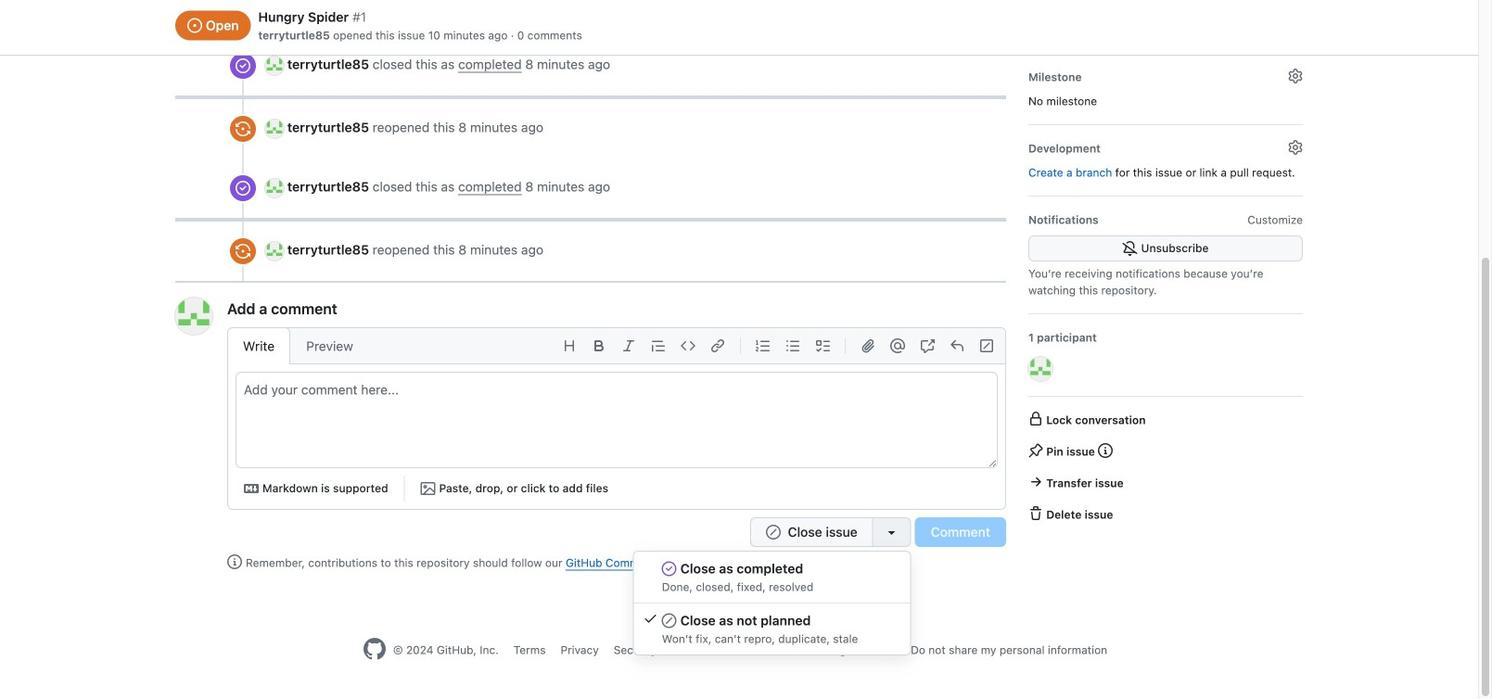 Task type: vqa. For each thing, say whether or not it's contained in the screenshot.
"code" image
no



Task type: describe. For each thing, give the bounding box(es) containing it.
status: open image
[[187, 18, 202, 33]]

info image
[[227, 555, 242, 570]]

check image
[[644, 611, 658, 626]]

gear image
[[1289, 69, 1303, 83]]

image image
[[421, 481, 436, 496]]

@terryturtle85 image for issue reopened icon
[[265, 119, 284, 138]]

lock image
[[1029, 412, 1044, 427]]

1 @terryturtle85 image from the top
[[265, 0, 284, 16]]

trash image
[[1029, 506, 1044, 521]]

@terryturtle85 image for issue closed image
[[265, 179, 284, 197]]

issue reopened image
[[236, 244, 250, 259]]

arrow right image
[[1029, 475, 1044, 490]]

up to 3 issues can be pinned and they will appear publicly at the top of the issues page image
[[1099, 443, 1113, 458]]

up to 3 issues can be pinned and they will appear publicly at the top of the issues page element
[[1099, 443, 1113, 458]]



Task type: locate. For each thing, give the bounding box(es) containing it.
  text field
[[237, 373, 997, 468]]

2 @terryturtle85 image from the top
[[265, 119, 284, 138]]

add a comment tab list
[[227, 327, 369, 365]]

tab panel
[[228, 372, 1006, 509]]

skip image
[[766, 525, 781, 540]]

issue closed image up skip icon at the left bottom of page
[[662, 562, 677, 577]]

menu
[[634, 552, 911, 655]]

person image
[[236, 0, 250, 14]]

issue closed image
[[236, 58, 250, 73], [662, 562, 677, 577]]

@terryturtle85 image right issue reopened icon
[[265, 119, 284, 138]]

@terryturtle85 image right person image
[[265, 0, 284, 16]]

@terryturtle85 image
[[265, 56, 284, 75], [265, 242, 284, 261], [175, 298, 212, 335], [1029, 357, 1053, 381]]

2 vertical spatial @terryturtle85 image
[[265, 179, 284, 197]]

markdown image
[[244, 481, 259, 496]]

3 @terryturtle85 image from the top
[[265, 179, 284, 197]]

0 horizontal spatial issue closed image
[[236, 58, 250, 73]]

@terryturtle85 image right issue closed image
[[265, 179, 284, 197]]

link issues element
[[1029, 136, 1303, 181]]

@terryturtle85 image
[[265, 0, 284, 16], [265, 119, 284, 138], [265, 179, 284, 197]]

1 vertical spatial issue closed image
[[662, 562, 677, 577]]

pin image
[[1029, 443, 1044, 458]]

1 vertical spatial @terryturtle85 image
[[265, 119, 284, 138]]

bell slash image
[[1123, 241, 1138, 256]]

0 vertical spatial issue closed image
[[236, 58, 250, 73]]

1 horizontal spatial issue closed image
[[662, 562, 677, 577]]

0 vertical spatial @terryturtle85 image
[[265, 0, 284, 16]]

issue reopened image
[[236, 122, 250, 136]]

homepage image
[[364, 638, 386, 661]]

issue closed image down person image
[[236, 58, 250, 73]]

radio item
[[634, 604, 911, 655]]

issue closed image
[[236, 181, 250, 196]]

gear image
[[1289, 140, 1303, 155]]

skip image
[[662, 614, 677, 629]]



